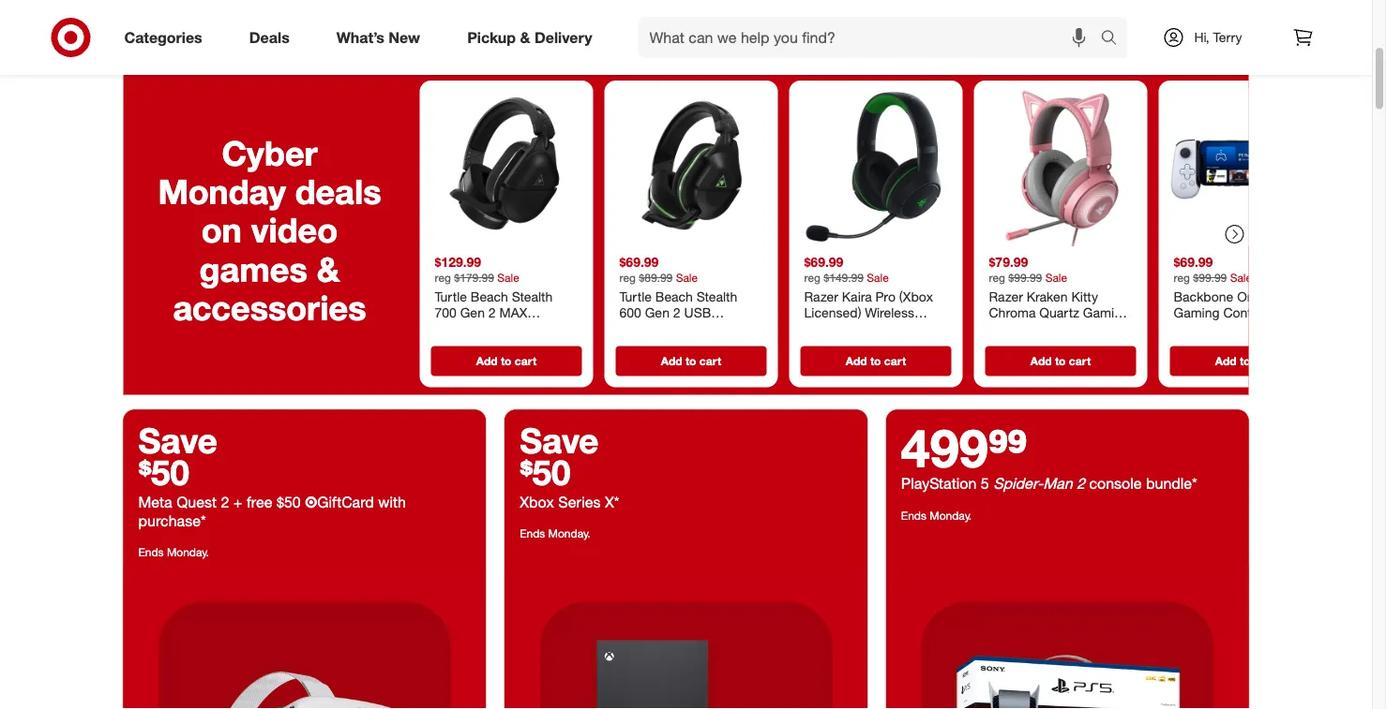 Task type: locate. For each thing, give the bounding box(es) containing it.
What can we help you find? suggestions appear below search field
[[638, 17, 1105, 58]]

$69.99
[[619, 255, 659, 271], [804, 255, 843, 271], [1174, 255, 1213, 271]]

$50 for target cyber monday image related to free $50
[[138, 452, 189, 494]]

kraken
[[1027, 289, 1068, 305]]

on
[[201, 210, 242, 252]]

0 vertical spatial &
[[520, 28, 530, 46]]

add to cart for $69.99 reg $89.99 sale
[[661, 355, 721, 369]]

1 horizontal spatial ends monday.
[[520, 527, 590, 542]]

$69.99 for $69.99 reg $89.99 sale
[[619, 255, 659, 271]]

sale inside $69.99 reg $89.99 sale
[[676, 271, 698, 285]]

cart
[[515, 355, 537, 369], [699, 355, 721, 369], [884, 355, 906, 369], [1069, 355, 1091, 369], [1254, 355, 1276, 369]]

save up xbox series x*
[[520, 420, 599, 462]]

to for $69.99 reg $89.99 sale
[[685, 355, 696, 369]]

$50 left ¬
[[277, 494, 301, 512]]

video
[[251, 210, 338, 252]]

& right games
[[317, 249, 340, 290]]

sale inside $129.99 reg $179.99 sale
[[497, 271, 519, 285]]

5 cart from the left
[[1254, 355, 1276, 369]]

add to cart button for $129.99 reg $179.99 sale
[[431, 347, 582, 377]]

5
[[981, 476, 989, 494]]

to for $69.99 reg $99.99 sale
[[1240, 355, 1251, 369]]

razer
[[989, 289, 1023, 305]]

2 cart from the left
[[699, 355, 721, 369]]

99
[[988, 417, 1028, 480]]

monday
[[158, 171, 286, 213]]

0 horizontal spatial target cyber monday image
[[123, 568, 486, 710]]

5 add from the left
[[1215, 355, 1237, 369]]

gaming
[[1083, 305, 1129, 322]]

1 vertical spatial monday.
[[548, 527, 590, 542]]

sale inside $69.99 reg $99.99 sale
[[1230, 271, 1252, 285]]

reg
[[435, 271, 451, 285], [619, 271, 636, 285], [804, 271, 821, 285], [989, 271, 1005, 285], [1174, 271, 1190, 285]]

2 horizontal spatial monday.
[[930, 509, 972, 523]]

save up quest
[[138, 420, 217, 462]]

2 sale from the left
[[676, 271, 698, 285]]

0 horizontal spatial $50
[[138, 452, 189, 494]]

meta quest 2 + free $50
[[138, 494, 301, 512]]

1 add from the left
[[476, 355, 498, 369]]

add for $69.99 reg $149.99 sale
[[846, 355, 867, 369]]

1 horizontal spatial 2
[[1077, 476, 1085, 494]]

3 sale from the left
[[867, 271, 889, 285]]

add to cart
[[476, 355, 537, 369], [661, 355, 721, 369], [846, 355, 906, 369], [1031, 355, 1091, 369], [1215, 355, 1276, 369]]

reg for $129.99 reg $179.99 sale
[[435, 271, 451, 285]]

1 cart from the left
[[515, 355, 537, 369]]

3 to from the left
[[870, 355, 881, 369]]

pickup & delivery
[[467, 28, 592, 46]]

hi, terry
[[1194, 29, 1242, 45]]

2 vertical spatial monday.
[[167, 546, 209, 560]]

monday.
[[930, 509, 972, 523], [548, 527, 590, 542], [167, 546, 209, 560]]

5 reg from the left
[[1174, 271, 1190, 285]]

ends monday. for free $50
[[138, 546, 209, 560]]

add to cart button
[[431, 347, 582, 377], [616, 347, 767, 377], [800, 347, 951, 377], [985, 347, 1136, 377], [1170, 347, 1321, 377]]

pickup & delivery link
[[451, 17, 616, 58]]

0 horizontal spatial ends monday.
[[138, 546, 209, 560]]

$129.99 reg $179.99 sale
[[435, 255, 519, 285]]

0 horizontal spatial monday.
[[167, 546, 209, 560]]

3 add from the left
[[846, 355, 867, 369]]

0 horizontal spatial playstation
[[653, 33, 719, 50]]

$50 up "purchase*"
[[138, 452, 189, 494]]

2 to from the left
[[685, 355, 696, 369]]

1 $99.99 from the left
[[1009, 271, 1042, 285]]

reg inside $69.99 reg $89.99 sale
[[619, 271, 636, 285]]

1 horizontal spatial ends
[[520, 527, 545, 542]]

ends for free $50
[[138, 546, 164, 560]]

add to cart for $69.99 reg $149.99 sale
[[846, 355, 906, 369]]

monday. down xbox series x*
[[548, 527, 590, 542]]

sale inside the $69.99 reg $149.99 sale
[[867, 271, 889, 285]]

1 horizontal spatial &
[[520, 28, 530, 46]]

3 add to cart from the left
[[846, 355, 906, 369]]

categories
[[124, 28, 202, 46]]

4 sale from the left
[[1045, 271, 1067, 285]]

ends down "purchase*"
[[138, 546, 164, 560]]

0 horizontal spatial $99.99
[[1009, 271, 1042, 285]]

2 save from the left
[[520, 420, 599, 462]]

1 to from the left
[[501, 355, 512, 369]]

0 vertical spatial ends monday.
[[901, 509, 972, 523]]

bundle*
[[1146, 476, 1197, 494]]

$69.99 reg $89.99 sale
[[619, 255, 698, 285]]

3 add to cart button from the left
[[800, 347, 951, 377]]

sale for $69.99 reg $89.99 sale
[[676, 271, 698, 285]]

5 add to cart button from the left
[[1170, 347, 1321, 377]]

$89.99
[[639, 271, 673, 285]]

cart for $69.99 reg $99.99 sale
[[1254, 355, 1276, 369]]

$50 for 1st target cyber monday image from the right
[[520, 452, 571, 494]]

0 horizontal spatial save
[[138, 420, 217, 462]]

razer kaira pro (xbox licensed) wireless multi-platform gaming headset - black image
[[797, 89, 955, 247]]

add down 'headset'
[[1031, 355, 1052, 369]]

2 target cyber monday image from the left
[[123, 568, 486, 710]]

target cyber monday image for spider-man 2
[[886, 568, 1249, 710]]

1 vertical spatial ends
[[520, 527, 545, 542]]

2 horizontal spatial $69.99
[[1174, 255, 1213, 271]]

0 horizontal spatial $69.99
[[619, 255, 659, 271]]

3 reg from the left
[[804, 271, 821, 285]]

ends
[[901, 509, 927, 523], [520, 527, 545, 542], [138, 546, 164, 560]]

reg inside $129.99 reg $179.99 sale
[[435, 271, 451, 285]]

save for 1st target cyber monday image from the right
[[520, 420, 599, 462]]

categories link
[[108, 17, 226, 58]]

reg inside $69.99 reg $99.99 sale
[[1174, 271, 1190, 285]]

2 horizontal spatial target cyber monday image
[[886, 568, 1249, 710]]

man
[[1043, 476, 1073, 494]]

cart for $129.99 reg $179.99 sale
[[515, 355, 537, 369]]

&
[[520, 28, 530, 46], [317, 249, 340, 290]]

3 cart from the left
[[884, 355, 906, 369]]

1 horizontal spatial target cyber monday image
[[505, 568, 867, 710]]

0 horizontal spatial &
[[317, 249, 340, 290]]

xbox series x*
[[520, 494, 619, 512]]

2 vertical spatial ends
[[138, 546, 164, 560]]

2 right the man
[[1077, 476, 1085, 494]]

$69.99 for $69.99 reg $149.99 sale
[[804, 255, 843, 271]]

add
[[476, 355, 498, 369], [661, 355, 682, 369], [846, 355, 867, 369], [1031, 355, 1052, 369], [1215, 355, 1237, 369]]

1 reg from the left
[[435, 271, 451, 285]]

add down $69.99 reg $99.99 sale
[[1215, 355, 1237, 369]]

2 reg from the left
[[619, 271, 636, 285]]

reg inside the $69.99 reg $149.99 sale
[[804, 271, 821, 285]]

add down the $179.99
[[476, 355, 498, 369]]

ends monday. down "purchase*"
[[138, 546, 209, 560]]

0 vertical spatial ends
[[901, 509, 927, 523]]

5 sale from the left
[[1230, 271, 1252, 285]]

save for target cyber monday image related to free $50
[[138, 420, 217, 462]]

$99.99
[[1009, 271, 1042, 285], [1193, 271, 1227, 285]]

1 horizontal spatial $69.99
[[804, 255, 843, 271]]

sale
[[497, 271, 519, 285], [676, 271, 698, 285], [867, 271, 889, 285], [1045, 271, 1067, 285], [1230, 271, 1252, 285]]

ends down 499
[[901, 509, 927, 523]]

2 add to cart button from the left
[[616, 347, 767, 377]]

2
[[1077, 476, 1085, 494], [221, 494, 229, 512]]

$129.99
[[435, 255, 481, 271]]

1 $69.99 from the left
[[619, 255, 659, 271]]

2 $69.99 from the left
[[804, 255, 843, 271]]

4 cart from the left
[[1069, 355, 1091, 369]]

$69.99 reg $149.99 sale
[[804, 255, 889, 285]]

5 to from the left
[[1240, 355, 1251, 369]]

ends down xbox
[[520, 527, 545, 542]]

sale for $79.99 reg $99.99 sale razer kraken kitty chroma quartz gaming headset
[[1045, 271, 1067, 285]]

$50
[[138, 452, 189, 494], [520, 452, 571, 494], [277, 494, 301, 512]]

1 horizontal spatial monday.
[[548, 527, 590, 542]]

3 $69.99 from the left
[[1174, 255, 1213, 271]]

$99.99 inside $69.99 reg $99.99 sale
[[1193, 271, 1227, 285]]

0 vertical spatial monday.
[[930, 509, 972, 523]]

target cyber monday image
[[886, 568, 1249, 710], [123, 568, 486, 710], [505, 568, 867, 710]]

add down $149.99
[[846, 355, 867, 369]]

1 horizontal spatial $50
[[277, 494, 301, 512]]

reg inside $79.99 reg $99.99 sale razer kraken kitty chroma quartz gaming headset
[[989, 271, 1005, 285]]

purchase*
[[138, 512, 206, 531]]

5 add to cart from the left
[[1215, 355, 1276, 369]]

deals
[[249, 28, 290, 46]]

2 left +
[[221, 494, 229, 512]]

2 horizontal spatial $50
[[520, 452, 571, 494]]

1 sale from the left
[[497, 271, 519, 285]]

backbone one mobile gaming controller for iphone - playstation edition - white (lightning) image
[[1166, 89, 1325, 247]]

1 vertical spatial &
[[317, 249, 340, 290]]

hi,
[[1194, 29, 1210, 45]]

1 horizontal spatial playstation
[[901, 476, 977, 494]]

$69.99 inside $69.99 reg $99.99 sale
[[1174, 255, 1213, 271]]

1 add to cart from the left
[[476, 355, 537, 369]]

ends monday. down 499
[[901, 509, 972, 523]]

cyber
[[222, 133, 318, 174]]

1 add to cart button from the left
[[431, 347, 582, 377]]

ends monday. down xbox series x*
[[520, 527, 590, 542]]

2 horizontal spatial ends
[[901, 509, 927, 523]]

cart for $69.99 reg $89.99 sale
[[699, 355, 721, 369]]

carousel region
[[123, 74, 1332, 411]]

with
[[378, 494, 406, 512]]

add to cart for $129.99 reg $179.99 sale
[[476, 355, 537, 369]]

2 horizontal spatial ends monday.
[[901, 509, 972, 523]]

$99.99 for $69.99
[[1193, 271, 1227, 285]]

sale for $129.99 reg $179.99 sale
[[497, 271, 519, 285]]

save
[[138, 420, 217, 462], [520, 420, 599, 462]]

1 vertical spatial playstation
[[901, 476, 977, 494]]

nintendo link
[[399, 0, 590, 51]]

add to cart for $69.99 reg $99.99 sale
[[1215, 355, 1276, 369]]

giftcard
[[317, 494, 374, 512]]

playstation
[[653, 33, 719, 50], [901, 476, 977, 494]]

1 save from the left
[[138, 420, 217, 462]]

1 target cyber monday image from the left
[[886, 568, 1249, 710]]

to
[[501, 355, 512, 369], [685, 355, 696, 369], [870, 355, 881, 369], [1055, 355, 1066, 369], [1240, 355, 1251, 369]]

& right pickup
[[520, 28, 530, 46]]

2 $99.99 from the left
[[1193, 271, 1227, 285]]

0 horizontal spatial ends
[[138, 546, 164, 560]]

2 add from the left
[[661, 355, 682, 369]]

2 vertical spatial ends monday.
[[138, 546, 209, 560]]

1 horizontal spatial $99.99
[[1193, 271, 1227, 285]]

monday. down 499
[[930, 509, 972, 523]]

2 add to cart from the left
[[661, 355, 721, 369]]

add to cart button for $69.99 reg $99.99 sale
[[1170, 347, 1321, 377]]

$69.99 inside the $69.99 reg $149.99 sale
[[804, 255, 843, 271]]

$69.99 for $69.99 reg $99.99 sale
[[1174, 255, 1213, 271]]

monday. for free $50
[[167, 546, 209, 560]]

$69.99 inside $69.99 reg $89.99 sale
[[619, 255, 659, 271]]

$99.99 inside $79.99 reg $99.99 sale razer kraken kitty chroma quartz gaming headset
[[1009, 271, 1042, 285]]

what's
[[336, 28, 384, 46]]

$69.99 reg $99.99 sale
[[1174, 255, 1252, 285]]

ends monday.
[[901, 509, 972, 523], [520, 527, 590, 542], [138, 546, 209, 560]]

sale for $69.99 reg $99.99 sale
[[1230, 271, 1252, 285]]

1 horizontal spatial save
[[520, 420, 599, 462]]

accessories
[[173, 288, 366, 329]]

4 reg from the left
[[989, 271, 1005, 285]]

xbox
[[520, 494, 554, 512]]

3 target cyber monday image from the left
[[505, 568, 867, 710]]

monday. down "purchase*"
[[167, 546, 209, 560]]

turtle beach stealth 700 gen 2 max wireless gaming headset for playstation 4/5/nintendo switch/pc - black image
[[427, 89, 586, 247]]

$50 left x*
[[520, 452, 571, 494]]

sale inside $79.99 reg $99.99 sale razer kraken kitty chroma quartz gaming headset
[[1045, 271, 1067, 285]]

add down $89.99
[[661, 355, 682, 369]]

quest
[[176, 494, 217, 512]]



Task type: describe. For each thing, give the bounding box(es) containing it.
deals
[[295, 171, 381, 213]]

free
[[247, 494, 273, 512]]

add for $129.99 reg $179.99 sale
[[476, 355, 498, 369]]

4 to from the left
[[1055, 355, 1066, 369]]

add to cart button for $69.99 reg $89.99 sale
[[616, 347, 767, 377]]

headset
[[989, 322, 1038, 338]]

¬
[[305, 494, 317, 512]]

nintendo
[[468, 33, 521, 50]]

quartz
[[1039, 305, 1079, 322]]

series
[[558, 494, 601, 512]]

what's new link
[[321, 17, 444, 58]]

meta
[[138, 494, 172, 512]]

console
[[1089, 476, 1142, 494]]

games
[[199, 249, 307, 290]]

pickup
[[467, 28, 516, 46]]

sale for $69.99 reg $149.99 sale
[[867, 271, 889, 285]]

cart for $69.99 reg $149.99 sale
[[884, 355, 906, 369]]

4 add from the left
[[1031, 355, 1052, 369]]

4 add to cart from the left
[[1031, 355, 1091, 369]]

cyber monday deals on video games & accessories
[[158, 133, 381, 329]]

0 horizontal spatial 2
[[221, 494, 229, 512]]

to for $129.99 reg $179.99 sale
[[501, 355, 512, 369]]

spider-
[[993, 476, 1043, 494]]

$179.99
[[454, 271, 494, 285]]

499 99 playstation 5 spider-man 2 console bundle*
[[901, 417, 1202, 494]]

search
[[1092, 30, 1137, 48]]

delivery
[[534, 28, 592, 46]]

search button
[[1092, 17, 1137, 62]]

499
[[901, 417, 988, 480]]

add for $69.99 reg $89.99 sale
[[661, 355, 682, 369]]

add to cart button for $69.99 reg $149.99 sale
[[800, 347, 951, 377]]

$99.99 for $79.99
[[1009, 271, 1042, 285]]

2 inside the 499 99 playstation 5 spider-man 2 console bundle*
[[1077, 476, 1085, 494]]

giftcard with purchase*
[[138, 494, 406, 531]]

to for $69.99 reg $149.99 sale
[[870, 355, 881, 369]]

new
[[389, 28, 420, 46]]

1 vertical spatial ends monday.
[[520, 527, 590, 542]]

4 add to cart button from the left
[[985, 347, 1136, 377]]

deals link
[[233, 17, 313, 58]]

$79.99
[[989, 255, 1028, 271]]

reg for $79.99 reg $99.99 sale razer kraken kitty chroma quartz gaming headset
[[989, 271, 1005, 285]]

what's new
[[336, 28, 420, 46]]

+
[[233, 494, 242, 512]]

monday. for spider-man 2
[[930, 509, 972, 523]]

add for $69.99 reg $99.99 sale
[[1215, 355, 1237, 369]]

& inside cyber monday deals on video games & accessories
[[317, 249, 340, 290]]

reg for $69.99 reg $99.99 sale
[[1174, 271, 1190, 285]]

ends monday. for spider-man 2
[[901, 509, 972, 523]]

reg for $69.99 reg $89.99 sale
[[619, 271, 636, 285]]

0 vertical spatial playstation
[[653, 33, 719, 50]]

playstation link
[[590, 0, 782, 51]]

reg for $69.99 reg $149.99 sale
[[804, 271, 821, 285]]

ends for spider-man 2
[[901, 509, 927, 523]]

kitty
[[1071, 289, 1098, 305]]

x*
[[605, 494, 619, 512]]

chroma
[[989, 305, 1036, 322]]

playstation inside the 499 99 playstation 5 spider-man 2 console bundle*
[[901, 476, 977, 494]]

razer kraken kitty chroma quartz gaming headset image
[[981, 89, 1140, 247]]

terry
[[1213, 29, 1242, 45]]

turtle beach stealth 600 gen 2 usb wireless gaming headsets for xbox series x|s/xbox one- black image
[[612, 89, 770, 247]]

$149.99
[[824, 271, 864, 285]]

target cyber monday image for free $50
[[123, 568, 486, 710]]

$79.99 reg $99.99 sale razer kraken kitty chroma quartz gaming headset
[[989, 255, 1129, 338]]



Task type: vqa. For each thing, say whether or not it's contained in the screenshot.
first the "Sale" from left
yes



